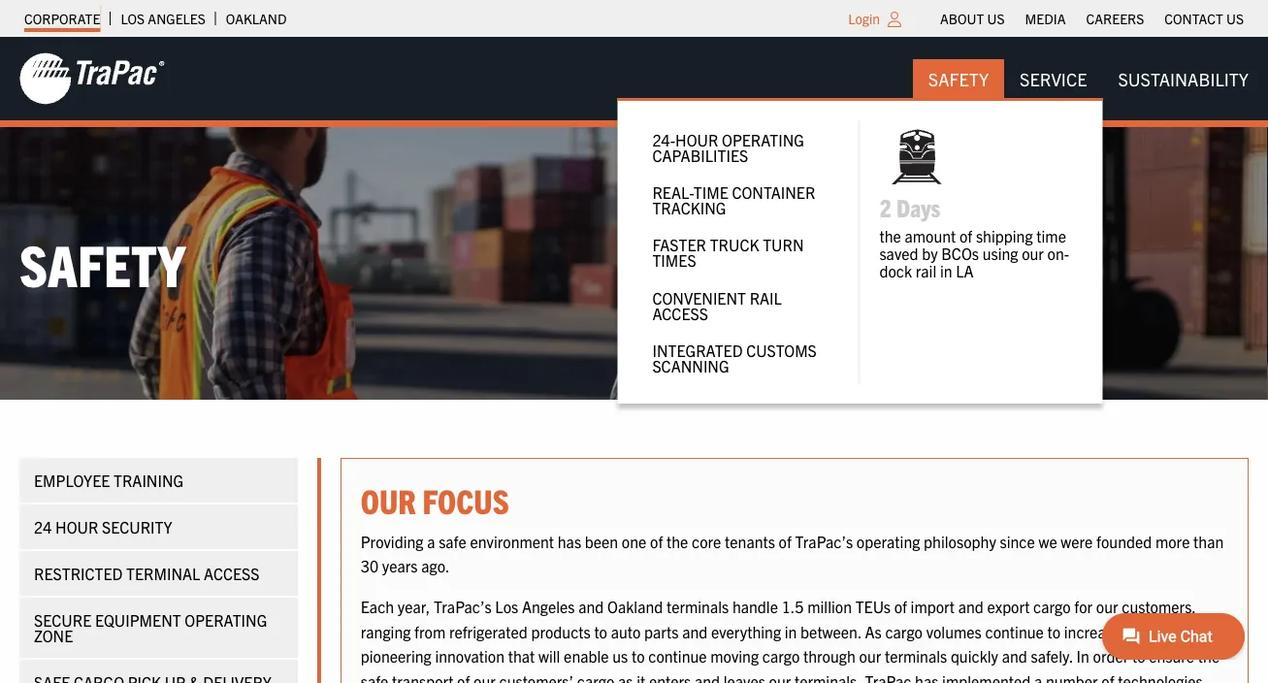 Task type: describe. For each thing, give the bounding box(es) containing it.
refrigerated
[[449, 621, 528, 641]]

customers'
[[499, 671, 573, 683]]

access for convenient rail access
[[652, 303, 708, 323]]

shipping
[[976, 226, 1033, 246]]

were
[[1061, 531, 1093, 551]]

equipment
[[95, 610, 181, 629]]

tracking
[[652, 198, 726, 217]]

order
[[1093, 646, 1129, 665]]

that
[[508, 646, 535, 665]]

our down as
[[859, 646, 881, 665]]

restricted
[[34, 563, 123, 583]]

oakland inside each year, trapac's los angeles and oakland terminals handle 1.5 million teus of import and export cargo for our customers, ranging from refrigerated products to auto parts and everything in between. as cargo volumes continue to increase, trapac is pioneering innovation that will enable us to continue moving cargo through our terminals quickly and safely. in order to ensure the safe transport of our customers' cargo as it enters and leaves our terminals, trapac has implemented a number of technolog
[[607, 596, 663, 616]]

days
[[896, 191, 941, 222]]

1 horizontal spatial terminals
[[885, 646, 947, 665]]

in inside each year, trapac's los angeles and oakland terminals handle 1.5 million teus of import and export cargo for our customers, ranging from refrigerated products to auto parts and everything in between. as cargo volumes continue to increase, trapac is pioneering innovation that will enable us to continue moving cargo through our terminals quickly and safely. in order to ensure the safe transport of our customers' cargo as it enters and leaves our terminals, trapac has implemented a number of technolog
[[785, 621, 797, 641]]

of down the innovation
[[457, 671, 470, 683]]

los angeles link
[[121, 5, 206, 32]]

in
[[1076, 646, 1089, 665]]

products
[[531, 621, 591, 641]]

2 days menu bar
[[617, 59, 1264, 404]]

between.
[[801, 621, 861, 641]]

sustainability
[[1118, 67, 1249, 89]]

providing a safe environment has been one of the core tenants of trapac's operating philosophy since we were founded more than 30 years ago.
[[361, 531, 1224, 575]]

in inside 2 days the amount of shipping time saved by bcos using our on- dock rail in la
[[940, 260, 952, 280]]

trapac's inside providing a safe environment has been one of the core tenants of trapac's operating philosophy since we were founded more than 30 years ago.
[[795, 531, 853, 551]]

of right one
[[650, 531, 663, 551]]

access for restricted terminal access
[[204, 563, 260, 583]]

careers
[[1086, 10, 1144, 27]]

since
[[1000, 531, 1035, 551]]

los inside "link"
[[121, 10, 145, 27]]

million
[[807, 596, 852, 616]]

teus
[[855, 596, 891, 616]]

number
[[1046, 671, 1098, 683]]

0 vertical spatial terminals
[[666, 596, 729, 616]]

cargo left for
[[1033, 596, 1071, 616]]

the inside each year, trapac's los angeles and oakland terminals handle 1.5 million teus of import and export cargo for our customers, ranging from refrigerated products to auto parts and everything in between. as cargo volumes continue to increase, trapac is pioneering innovation that will enable us to continue moving cargo through our terminals quickly and safely. in order to ensure the safe transport of our customers' cargo as it enters and leaves our terminals, trapac has implemented a number of technolog
[[1198, 646, 1220, 665]]

our right leaves
[[769, 671, 791, 683]]

employee training link
[[19, 458, 298, 502]]

about us link
[[940, 5, 1005, 32]]

contact us link
[[1164, 5, 1244, 32]]

the inside providing a safe environment has been one of the core tenants of trapac's operating philosophy since we were founded more than 30 years ago.
[[666, 531, 688, 551]]

corporate
[[24, 10, 100, 27]]

light image
[[888, 12, 901, 27]]

30
[[361, 556, 378, 575]]

capabilities
[[652, 145, 748, 164]]

24-hour operating capabilities link
[[637, 120, 839, 173]]

los inside each year, trapac's los angeles and oakland terminals handle 1.5 million teus of import and export cargo for our customers, ranging from refrigerated products to auto parts and everything in between. as cargo volumes continue to increase, trapac is pioneering innovation that will enable us to continue moving cargo through our terminals quickly and safely. in order to ensure the safe transport of our customers' cargo as it enters and leaves our terminals, trapac has implemented a number of technolog
[[495, 596, 518, 616]]

1.5
[[782, 596, 804, 616]]

providing
[[361, 531, 423, 551]]

volumes
[[926, 621, 982, 641]]

real-time container tracking link
[[637, 173, 839, 226]]

will
[[538, 646, 560, 665]]

and right 'parts'
[[682, 621, 707, 641]]

import
[[911, 596, 955, 616]]

2 days menu item
[[879, 120, 1083, 280]]

using
[[982, 243, 1018, 263]]

service menu item
[[617, 59, 1103, 404]]

operating for secure equipment operating zone
[[185, 610, 267, 629]]

training
[[113, 470, 184, 490]]

convenient
[[652, 288, 746, 307]]

one
[[622, 531, 646, 551]]

careers link
[[1086, 5, 1144, 32]]

as
[[618, 671, 633, 683]]

our down the innovation
[[474, 671, 496, 683]]

core
[[692, 531, 721, 551]]

handle
[[732, 596, 778, 616]]

la
[[956, 260, 974, 280]]

us for about us
[[987, 10, 1005, 27]]

menu bar containing about us
[[930, 5, 1254, 32]]

our focus
[[361, 479, 509, 520]]

it
[[637, 671, 645, 683]]

1 horizontal spatial continue
[[985, 621, 1044, 641]]

corporate image
[[19, 51, 165, 106]]

faster truck turn times link
[[637, 226, 839, 279]]

us for contact us
[[1226, 10, 1244, 27]]

of right tenants
[[779, 531, 792, 551]]

rail
[[916, 260, 937, 280]]

through
[[803, 646, 856, 665]]

environment
[[470, 531, 554, 551]]

contact
[[1164, 10, 1223, 27]]

customs
[[746, 340, 817, 360]]

time
[[693, 182, 728, 202]]

bcos
[[941, 243, 979, 263]]

philosophy
[[924, 531, 996, 551]]

contact us
[[1164, 10, 1244, 27]]

truck
[[710, 235, 759, 254]]

moving
[[710, 646, 759, 665]]

safe inside each year, trapac's los angeles and oakland terminals handle 1.5 million teus of import and export cargo for our customers, ranging from refrigerated products to auto parts and everything in between. as cargo volumes continue to increase, trapac is pioneering innovation that will enable us to continue moving cargo through our terminals quickly and safely. in order to ensure the safe transport of our customers' cargo as it enters and leaves our terminals, trapac has implemented a number of technolog
[[361, 671, 388, 683]]

about us
[[940, 10, 1005, 27]]

0 horizontal spatial oakland
[[226, 10, 287, 27]]

time
[[1036, 226, 1066, 246]]

than
[[1193, 531, 1224, 551]]

and down moving
[[695, 671, 720, 683]]

founded
[[1096, 531, 1152, 551]]

saved
[[879, 243, 918, 263]]



Task type: locate. For each thing, give the bounding box(es) containing it.
1 horizontal spatial a
[[1034, 671, 1042, 683]]

1 vertical spatial in
[[785, 621, 797, 641]]

has inside providing a safe environment has been one of the core tenants of trapac's operating philosophy since we were founded more than 30 years ago.
[[558, 531, 581, 551]]

0 horizontal spatial the
[[666, 531, 688, 551]]

to right order
[[1132, 646, 1145, 665]]

us
[[987, 10, 1005, 27], [1226, 10, 1244, 27]]

to left auto
[[594, 621, 607, 641]]

hour for 24-
[[675, 129, 718, 149]]

operating for 24-hour operating capabilities
[[722, 129, 804, 149]]

our
[[1022, 243, 1044, 263], [1096, 596, 1118, 616], [859, 646, 881, 665], [474, 671, 496, 683], [769, 671, 791, 683]]

enters
[[649, 671, 691, 683]]

us right about
[[987, 10, 1005, 27]]

0 vertical spatial oakland
[[226, 10, 287, 27]]

oakland up auto
[[607, 596, 663, 616]]

0 vertical spatial trapac's
[[795, 531, 853, 551]]

0 vertical spatial angeles
[[148, 10, 206, 27]]

1 vertical spatial los
[[495, 596, 518, 616]]

1 vertical spatial trapac's
[[434, 596, 492, 616]]

0 horizontal spatial operating
[[185, 610, 267, 629]]

turn
[[763, 235, 804, 254]]

we
[[1039, 531, 1057, 551]]

in left la
[[940, 260, 952, 280]]

operating up container
[[722, 129, 804, 149]]

0 vertical spatial continue
[[985, 621, 1044, 641]]

tenants
[[725, 531, 775, 551]]

1 vertical spatial operating
[[185, 610, 267, 629]]

0 vertical spatial has
[[558, 531, 581, 551]]

0 horizontal spatial has
[[558, 531, 581, 551]]

dock
[[879, 260, 912, 280]]

access
[[652, 303, 708, 323], [204, 563, 260, 583]]

the left core
[[666, 531, 688, 551]]

auto
[[611, 621, 641, 641]]

convenient rail access link
[[637, 279, 839, 332]]

oakland link
[[226, 5, 287, 32]]

of up la
[[959, 226, 972, 246]]

angeles inside each year, trapac's los angeles and oakland terminals handle 1.5 million teus of import and export cargo for our customers, ranging from refrigerated products to auto parts and everything in between. as cargo volumes continue to increase, trapac is pioneering innovation that will enable us to continue moving cargo through our terminals quickly and safely. in order to ensure the safe transport of our customers' cargo as it enters and leaves our terminals, trapac has implemented a number of technolog
[[522, 596, 575, 616]]

been
[[585, 531, 618, 551]]

24 hour security
[[34, 517, 172, 536]]

employee
[[34, 470, 110, 490]]

trapac's inside each year, trapac's los angeles and oakland terminals handle 1.5 million teus of import and export cargo for our customers, ranging from refrigerated products to auto parts and everything in between. as cargo volumes continue to increase, trapac is pioneering innovation that will enable us to continue moving cargo through our terminals quickly and safely. in order to ensure the safe transport of our customers' cargo as it enters and leaves our terminals, trapac has implemented a number of technolog
[[434, 596, 492, 616]]

oakland right the "los angeles" "link"
[[226, 10, 287, 27]]

continue up enters
[[648, 646, 707, 665]]

1 vertical spatial angeles
[[522, 596, 575, 616]]

parts
[[644, 621, 679, 641]]

1 vertical spatial safe
[[361, 671, 388, 683]]

amount
[[905, 226, 956, 246]]

ensure
[[1149, 646, 1194, 665]]

1 vertical spatial continue
[[648, 646, 707, 665]]

24-
[[652, 129, 675, 149]]

integrated customs scanning link
[[637, 332, 839, 384]]

each year, trapac's los angeles and oakland terminals handle 1.5 million teus of import and export cargo for our customers, ranging from refrigerated products to auto parts and everything in between. as cargo volumes continue to increase, trapac is pioneering innovation that will enable us to continue moving cargo through our terminals quickly and safely. in order to ensure the safe transport of our customers' cargo as it enters and leaves our terminals, trapac has implemented a number of technolog
[[361, 596, 1220, 683]]

cargo right as
[[885, 621, 923, 641]]

and up implemented
[[1002, 646, 1027, 665]]

to right us
[[632, 646, 645, 665]]

0 horizontal spatial in
[[785, 621, 797, 641]]

1 horizontal spatial angeles
[[522, 596, 575, 616]]

0 vertical spatial los
[[121, 10, 145, 27]]

increase,
[[1064, 621, 1125, 641]]

the inside 2 days the amount of shipping time saved by bcos using our on- dock rail in la
[[879, 226, 901, 246]]

0 horizontal spatial continue
[[648, 646, 707, 665]]

continue down 'export'
[[985, 621, 1044, 641]]

integrated
[[652, 340, 743, 360]]

hour up "time"
[[675, 129, 718, 149]]

safety link
[[913, 59, 1004, 98]]

more
[[1155, 531, 1190, 551]]

restricted terminal access
[[34, 563, 260, 583]]

1 vertical spatial terminals
[[885, 646, 947, 665]]

access right terminal
[[204, 563, 260, 583]]

trapac's up refrigerated
[[434, 596, 492, 616]]

0 horizontal spatial safety
[[19, 228, 186, 298]]

ago.
[[421, 556, 450, 575]]

0 vertical spatial trapac
[[1129, 621, 1175, 641]]

1 horizontal spatial safety
[[928, 67, 989, 89]]

login link
[[848, 10, 880, 27]]

1 vertical spatial access
[[204, 563, 260, 583]]

24 hour security link
[[19, 504, 298, 549]]

faster
[[652, 235, 706, 254]]

1 horizontal spatial us
[[1226, 10, 1244, 27]]

0 vertical spatial safety
[[928, 67, 989, 89]]

of down order
[[1101, 671, 1114, 683]]

in down the 1.5
[[785, 621, 797, 641]]

faster truck turn times
[[652, 235, 804, 270]]

1 horizontal spatial trapac's
[[795, 531, 853, 551]]

transport
[[392, 671, 454, 683]]

1 horizontal spatial has
[[915, 671, 939, 683]]

us right contact
[[1226, 10, 1244, 27]]

1 horizontal spatial access
[[652, 303, 708, 323]]

scanning
[[652, 356, 729, 375]]

a inside each year, trapac's los angeles and oakland terminals handle 1.5 million teus of import and export cargo for our customers, ranging from refrigerated products to auto parts and everything in between. as cargo volumes continue to increase, trapac is pioneering innovation that will enable us to continue moving cargo through our terminals quickly and safely. in order to ensure the safe transport of our customers' cargo as it enters and leaves our terminals, trapac has implemented a number of technolog
[[1034, 671, 1042, 683]]

operating
[[857, 531, 920, 551]]

0 horizontal spatial safe
[[361, 671, 388, 683]]

continue
[[985, 621, 1044, 641], [648, 646, 707, 665]]

angeles left oakland link
[[148, 10, 206, 27]]

hour inside '24-hour operating capabilities'
[[675, 129, 718, 149]]

cargo up leaves
[[762, 646, 800, 665]]

our right for
[[1096, 596, 1118, 616]]

1 vertical spatial the
[[666, 531, 688, 551]]

cargo down the enable
[[577, 671, 614, 683]]

operating down terminal
[[185, 610, 267, 629]]

zone
[[34, 626, 73, 645]]

terminals up 'parts'
[[666, 596, 729, 616]]

safe inside providing a safe environment has been one of the core tenants of trapac's operating philosophy since we were founded more than 30 years ago.
[[439, 531, 466, 551]]

focus
[[423, 479, 509, 520]]

our left on-
[[1022, 243, 1044, 263]]

2 days menu
[[617, 98, 1103, 404]]

in
[[940, 260, 952, 280], [785, 621, 797, 641]]

of inside 2 days the amount of shipping time saved by bcos using our on- dock rail in la
[[959, 226, 972, 246]]

los angeles
[[121, 10, 206, 27]]

menu bar
[[930, 5, 1254, 32]]

from
[[414, 621, 446, 641]]

years
[[382, 556, 418, 575]]

0 horizontal spatial trapac's
[[434, 596, 492, 616]]

safe down pioneering
[[361, 671, 388, 683]]

24-hour operating capabilities
[[652, 129, 804, 164]]

0 horizontal spatial us
[[987, 10, 1005, 27]]

1 vertical spatial has
[[915, 671, 939, 683]]

has down volumes
[[915, 671, 939, 683]]

and up volumes
[[958, 596, 984, 616]]

enable
[[564, 646, 609, 665]]

secure equipment operating zone link
[[19, 597, 298, 658]]

0 horizontal spatial a
[[427, 531, 435, 551]]

0 vertical spatial safe
[[439, 531, 466, 551]]

pioneering
[[361, 646, 431, 665]]

has left been
[[558, 531, 581, 551]]

us
[[612, 646, 628, 665]]

media link
[[1025, 5, 1066, 32]]

access inside convenient rail access
[[652, 303, 708, 323]]

angeles inside "link"
[[148, 10, 206, 27]]

year,
[[398, 596, 430, 616]]

los right corporate
[[121, 10, 145, 27]]

quickly
[[951, 646, 998, 665]]

for
[[1074, 596, 1093, 616]]

2 us from the left
[[1226, 10, 1244, 27]]

0 horizontal spatial hour
[[55, 517, 98, 536]]

2 horizontal spatial the
[[1198, 646, 1220, 665]]

1 us from the left
[[987, 10, 1005, 27]]

0 horizontal spatial angeles
[[148, 10, 206, 27]]

has inside each year, trapac's los angeles and oakland terminals handle 1.5 million teus of import and export cargo for our customers, ranging from refrigerated products to auto parts and everything in between. as cargo volumes continue to increase, trapac is pioneering innovation that will enable us to continue moving cargo through our terminals quickly and safely. in order to ensure the safe transport of our customers' cargo as it enters and leaves our terminals, trapac has implemented a number of technolog
[[915, 671, 939, 683]]

1 horizontal spatial the
[[879, 226, 901, 246]]

2 vertical spatial the
[[1198, 646, 1220, 665]]

safely.
[[1031, 646, 1073, 665]]

secure
[[34, 610, 91, 629]]

safety
[[928, 67, 989, 89], [19, 228, 186, 298]]

los
[[121, 10, 145, 27], [495, 596, 518, 616]]

1 horizontal spatial in
[[940, 260, 952, 280]]

angeles up products
[[522, 596, 575, 616]]

1 vertical spatial trapac
[[865, 671, 911, 683]]

0 vertical spatial a
[[427, 531, 435, 551]]

rail
[[750, 288, 782, 307]]

export
[[987, 596, 1030, 616]]

convenient rail access
[[652, 288, 782, 323]]

trapac's left the operating
[[795, 531, 853, 551]]

safety inside menu item
[[928, 67, 989, 89]]

the down 2
[[879, 226, 901, 246]]

cargo
[[1033, 596, 1071, 616], [885, 621, 923, 641], [762, 646, 800, 665], [577, 671, 614, 683]]

each
[[361, 596, 394, 616]]

trapac down customers,
[[1129, 621, 1175, 641]]

terminals down volumes
[[885, 646, 947, 665]]

our inside 2 days the amount of shipping time saved by bcos using our on- dock rail in la
[[1022, 243, 1044, 263]]

0 horizontal spatial terminals
[[666, 596, 729, 616]]

corporate link
[[24, 5, 100, 32]]

safe up ago.
[[439, 531, 466, 551]]

of right 'teus'
[[894, 596, 907, 616]]

a inside providing a safe environment has been one of the core tenants of trapac's operating philosophy since we were founded more than 30 years ago.
[[427, 531, 435, 551]]

operating
[[722, 129, 804, 149], [185, 610, 267, 629]]

0 vertical spatial access
[[652, 303, 708, 323]]

0 vertical spatial in
[[940, 260, 952, 280]]

1 horizontal spatial oakland
[[607, 596, 663, 616]]

innovation
[[435, 646, 505, 665]]

0 vertical spatial hour
[[675, 129, 718, 149]]

operating inside '24-hour operating capabilities'
[[722, 129, 804, 149]]

1 horizontal spatial hour
[[675, 129, 718, 149]]

implemented
[[942, 671, 1031, 683]]

0 horizontal spatial trapac
[[865, 671, 911, 683]]

1 vertical spatial oakland
[[607, 596, 663, 616]]

hour right 24
[[55, 517, 98, 536]]

is
[[1179, 621, 1189, 641]]

as
[[865, 621, 882, 641]]

0 vertical spatial the
[[879, 226, 901, 246]]

integrated customs scanning
[[652, 340, 817, 375]]

1 horizontal spatial operating
[[722, 129, 804, 149]]

1 horizontal spatial safe
[[439, 531, 466, 551]]

safety menu item
[[913, 59, 1004, 98]]

security
[[102, 517, 172, 536]]

24
[[34, 517, 52, 536]]

hour for 24
[[55, 517, 98, 536]]

0 horizontal spatial access
[[204, 563, 260, 583]]

a up ago.
[[427, 531, 435, 551]]

0 horizontal spatial los
[[121, 10, 145, 27]]

operating inside secure equipment operating zone
[[185, 610, 267, 629]]

real-
[[652, 182, 693, 202]]

and up products
[[578, 596, 604, 616]]

1 vertical spatial a
[[1034, 671, 1042, 683]]

2
[[879, 191, 891, 222]]

on-
[[1047, 243, 1069, 263]]

1 vertical spatial hour
[[55, 517, 98, 536]]

has
[[558, 531, 581, 551], [915, 671, 939, 683]]

0 vertical spatial operating
[[722, 129, 804, 149]]

oakland
[[226, 10, 287, 27], [607, 596, 663, 616]]

container
[[732, 182, 815, 202]]

los up refrigerated
[[495, 596, 518, 616]]

our
[[361, 479, 416, 520]]

1 horizontal spatial trapac
[[1129, 621, 1175, 641]]

everything
[[711, 621, 781, 641]]

1 horizontal spatial los
[[495, 596, 518, 616]]

a down safely.
[[1034, 671, 1042, 683]]

the right ensure
[[1198, 646, 1220, 665]]

terminal
[[126, 563, 200, 583]]

1 vertical spatial safety
[[19, 228, 186, 298]]

trapac down as
[[865, 671, 911, 683]]

to up safely.
[[1047, 621, 1060, 641]]

access up integrated
[[652, 303, 708, 323]]



Task type: vqa. For each thing, say whether or not it's contained in the screenshot.
nearly
no



